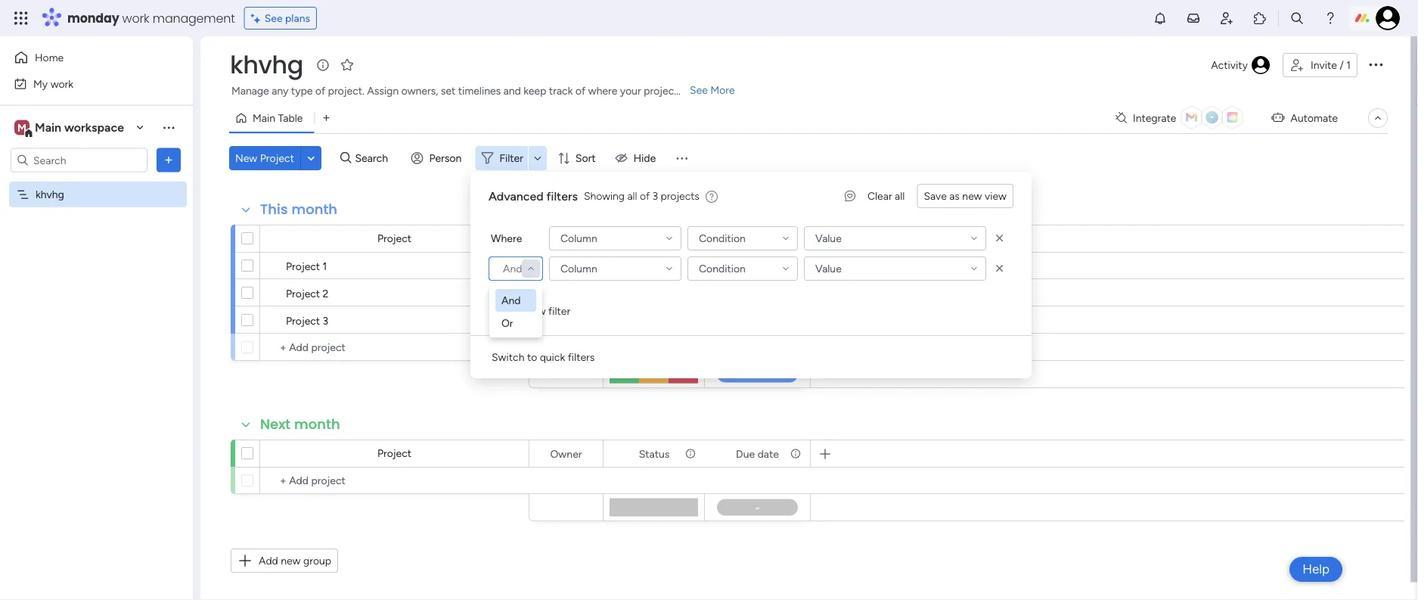 Task type: locate. For each thing, give the bounding box(es) containing it.
monday
[[67, 9, 119, 26]]

1 vertical spatial date
[[758, 447, 779, 460]]

column down advanced filters showing all of 3 projects
[[561, 232, 598, 245]]

month right next
[[294, 415, 340, 434]]

column information image for status
[[685, 448, 697, 460]]

new
[[963, 190, 983, 202], [526, 305, 546, 317], [281, 554, 301, 567]]

0 vertical spatial value
[[816, 232, 842, 245]]

filter
[[500, 152, 524, 165]]

1 right /
[[1347, 59, 1352, 72]]

due date
[[736, 232, 779, 245], [736, 447, 779, 460]]

next
[[260, 415, 291, 434]]

hide
[[634, 152, 656, 165]]

0 vertical spatial due date field
[[733, 230, 783, 247]]

1 vertical spatial due
[[736, 447, 755, 460]]

condition
[[699, 232, 746, 245], [699, 262, 746, 275]]

add inside button
[[259, 554, 278, 567]]

1 column from the top
[[561, 232, 598, 245]]

arrow down image
[[529, 149, 547, 167]]

column for remove sort image
[[561, 262, 598, 275]]

learn more image
[[706, 190, 718, 204]]

all right clear
[[895, 190, 905, 202]]

2
[[323, 287, 329, 300]]

2 status from the top
[[639, 447, 670, 460]]

of right track
[[576, 84, 586, 97]]

khvhg down search in workspace field
[[36, 188, 64, 201]]

/
[[1340, 59, 1345, 72]]

of
[[316, 84, 326, 97], [576, 84, 586, 97], [640, 190, 650, 202]]

0 horizontal spatial 1
[[323, 260, 327, 272]]

collapse board header image
[[1373, 112, 1385, 124]]

1 vertical spatial value
[[816, 262, 842, 275]]

1 horizontal spatial 3
[[653, 190, 658, 202]]

1 vertical spatial see
[[690, 84, 708, 96]]

1 owner field from the top
[[547, 230, 586, 247]]

my
[[33, 77, 48, 90]]

search everything image
[[1290, 11, 1305, 26]]

main inside workspace selection element
[[35, 120, 61, 135]]

due date for second "due date" field from the top of the page
[[736, 447, 779, 460]]

workspace options image
[[161, 120, 176, 135]]

see left plans
[[265, 12, 283, 25]]

value
[[816, 232, 842, 245], [816, 262, 842, 275]]

all
[[628, 190, 637, 202], [895, 190, 905, 202]]

Owner field
[[547, 230, 586, 247], [547, 445, 586, 462]]

0 horizontal spatial of
[[316, 84, 326, 97]]

date for 2nd "due date" field from the bottom
[[758, 232, 779, 245]]

2 horizontal spatial new
[[963, 190, 983, 202]]

1 horizontal spatial add
[[504, 305, 524, 317]]

all right showing
[[628, 190, 637, 202]]

condition up v2 overdue deadline "icon"
[[699, 232, 746, 245]]

2 value from the top
[[816, 262, 842, 275]]

main left table at the left top of page
[[253, 112, 275, 124]]

work
[[122, 9, 149, 26], [50, 77, 73, 90]]

khvhg field
[[226, 48, 307, 82]]

switch to quick filters button
[[486, 345, 601, 369]]

gary orlando image
[[1377, 6, 1401, 30]]

khvhg up any
[[230, 48, 303, 82]]

0 vertical spatial khvhg
[[230, 48, 303, 82]]

month right this at the left top
[[292, 200, 338, 219]]

1 vertical spatial 3
[[323, 314, 329, 327]]

khvhg
[[230, 48, 303, 82], [36, 188, 64, 201]]

0 vertical spatial owner
[[551, 232, 582, 245]]

save as new view
[[924, 190, 1007, 202]]

1 vertical spatial and
[[502, 294, 521, 307]]

1 horizontal spatial 1
[[1347, 59, 1352, 72]]

1 inside button
[[1347, 59, 1352, 72]]

1 vertical spatial + add project text field
[[268, 471, 522, 490]]

new inside button
[[526, 305, 546, 317]]

1 vertical spatial column
[[561, 262, 598, 275]]

column for remove sort icon
[[561, 232, 598, 245]]

0 horizontal spatial add
[[259, 554, 278, 567]]

help
[[1303, 562, 1330, 577]]

project 2
[[286, 287, 329, 300]]

column information image
[[790, 233, 802, 245], [685, 448, 697, 460], [790, 448, 802, 460]]

main
[[253, 112, 275, 124], [35, 120, 61, 135]]

show board description image
[[314, 58, 332, 73]]

1 horizontal spatial khvhg
[[230, 48, 303, 82]]

1 up 2
[[323, 260, 327, 272]]

1 vertical spatial status field
[[635, 445, 674, 462]]

1 horizontal spatial work
[[122, 9, 149, 26]]

0 vertical spatial status
[[639, 232, 670, 245]]

1 vertical spatial due date field
[[733, 445, 783, 462]]

0 horizontal spatial work
[[50, 77, 73, 90]]

sort
[[576, 152, 596, 165]]

This month field
[[257, 200, 341, 219]]

1 vertical spatial khvhg
[[36, 188, 64, 201]]

new left group
[[281, 554, 301, 567]]

invite / 1
[[1311, 59, 1352, 72]]

1 condition from the top
[[699, 232, 746, 245]]

switch to quick filters
[[492, 351, 595, 364]]

due
[[736, 232, 755, 245], [736, 447, 755, 460]]

home
[[35, 51, 64, 64]]

inbox image
[[1187, 11, 1202, 26]]

autopilot image
[[1272, 108, 1285, 127]]

0 vertical spatial 1
[[1347, 59, 1352, 72]]

2 all from the left
[[895, 190, 905, 202]]

filters right quick
[[568, 351, 595, 364]]

of right the type
[[316, 84, 326, 97]]

value for remove sort icon
[[816, 232, 842, 245]]

0 vertical spatial 3
[[653, 190, 658, 202]]

project inside button
[[260, 152, 294, 165]]

condition for remove sort image
[[699, 262, 746, 275]]

1 vertical spatial work
[[50, 77, 73, 90]]

clear all
[[868, 190, 905, 202]]

assign
[[367, 84, 399, 97]]

0 vertical spatial new
[[963, 190, 983, 202]]

+
[[495, 305, 502, 317]]

monday work management
[[67, 9, 235, 26]]

3 down 2
[[323, 314, 329, 327]]

and
[[503, 262, 523, 275], [502, 294, 521, 307]]

add right "+"
[[504, 305, 524, 317]]

add
[[504, 305, 524, 317], [259, 554, 278, 567]]

see for see plans
[[265, 12, 283, 25]]

2 condition from the top
[[699, 262, 746, 275]]

1 all from the left
[[628, 190, 637, 202]]

0 vertical spatial condition
[[699, 232, 746, 245]]

new left filter
[[526, 305, 546, 317]]

work inside button
[[50, 77, 73, 90]]

1 due from the top
[[736, 232, 755, 245]]

see left more
[[690, 84, 708, 96]]

1 vertical spatial condition
[[699, 262, 746, 275]]

owner
[[551, 232, 582, 245], [551, 447, 582, 460]]

month for this month
[[292, 200, 338, 219]]

invite
[[1311, 59, 1338, 72]]

1 vertical spatial due date
[[736, 447, 779, 460]]

as
[[950, 190, 960, 202]]

project
[[260, 152, 294, 165], [378, 232, 412, 245], [286, 260, 320, 272], [286, 287, 320, 300], [286, 314, 320, 327], [378, 447, 412, 460]]

1 vertical spatial month
[[294, 415, 340, 434]]

and right "+"
[[502, 294, 521, 307]]

1 date from the top
[[758, 232, 779, 245]]

Search in workspace field
[[32, 151, 126, 169]]

0 vertical spatial column
[[561, 232, 598, 245]]

Due date field
[[733, 230, 783, 247], [733, 445, 783, 462]]

1
[[1347, 59, 1352, 72], [323, 260, 327, 272]]

0 vertical spatial work
[[122, 9, 149, 26]]

0 vertical spatial status field
[[635, 230, 674, 247]]

add left group
[[259, 554, 278, 567]]

2 column from the top
[[561, 262, 598, 275]]

0 horizontal spatial all
[[628, 190, 637, 202]]

home button
[[9, 45, 163, 70]]

main inside button
[[253, 112, 275, 124]]

1 vertical spatial new
[[526, 305, 546, 317]]

main for main workspace
[[35, 120, 61, 135]]

1 vertical spatial owner
[[551, 447, 582, 460]]

khvhg list box
[[0, 179, 193, 412]]

1 horizontal spatial main
[[253, 112, 275, 124]]

0 vertical spatial month
[[292, 200, 338, 219]]

1 horizontal spatial of
[[576, 84, 586, 97]]

all inside button
[[895, 190, 905, 202]]

1 due date from the top
[[736, 232, 779, 245]]

0 vertical spatial see
[[265, 12, 283, 25]]

work right monday
[[122, 9, 149, 26]]

2 due date from the top
[[736, 447, 779, 460]]

column up filter
[[561, 262, 598, 275]]

month for next month
[[294, 415, 340, 434]]

0 horizontal spatial see
[[265, 12, 283, 25]]

new right as
[[963, 190, 983, 202]]

+ Add project text field
[[268, 338, 522, 356], [268, 471, 522, 490]]

1 value from the top
[[816, 232, 842, 245]]

0 vertical spatial due date
[[736, 232, 779, 245]]

1 vertical spatial owner field
[[547, 445, 586, 462]]

projects
[[661, 190, 700, 202]]

3 left projects
[[653, 190, 658, 202]]

new for view
[[963, 190, 983, 202]]

work for my
[[50, 77, 73, 90]]

0 vertical spatial due
[[736, 232, 755, 245]]

0 horizontal spatial new
[[281, 554, 301, 567]]

0 horizontal spatial khvhg
[[36, 188, 64, 201]]

option
[[0, 181, 193, 184]]

Status field
[[635, 230, 674, 247], [635, 445, 674, 462]]

+ add new filter button
[[489, 299, 577, 323]]

more
[[711, 84, 735, 96]]

1 status field from the top
[[635, 230, 674, 247]]

0 vertical spatial add
[[504, 305, 524, 317]]

1 vertical spatial add
[[259, 554, 278, 567]]

month
[[292, 200, 338, 219], [294, 415, 340, 434]]

see plans
[[265, 12, 310, 25]]

column
[[561, 232, 598, 245], [561, 262, 598, 275]]

1 horizontal spatial see
[[690, 84, 708, 96]]

condition right it at top
[[699, 262, 746, 275]]

invite members image
[[1220, 11, 1235, 26]]

filters down the sort popup button
[[547, 189, 578, 203]]

2 date from the top
[[758, 447, 779, 460]]

2 due from the top
[[736, 447, 755, 460]]

see inside button
[[265, 12, 283, 25]]

2 due date field from the top
[[733, 445, 783, 462]]

1 horizontal spatial all
[[895, 190, 905, 202]]

3
[[653, 190, 658, 202], [323, 314, 329, 327]]

1 vertical spatial filters
[[568, 351, 595, 364]]

timelines
[[458, 84, 501, 97]]

1 vertical spatial status
[[639, 447, 670, 460]]

main workspace
[[35, 120, 124, 135]]

add new group
[[259, 554, 332, 567]]

add to favorites image
[[340, 57, 355, 72]]

0 horizontal spatial main
[[35, 120, 61, 135]]

2 horizontal spatial of
[[640, 190, 650, 202]]

of left projects
[[640, 190, 650, 202]]

0 vertical spatial owner field
[[547, 230, 586, 247]]

add inside button
[[504, 305, 524, 317]]

0 vertical spatial + add project text field
[[268, 338, 522, 356]]

filters
[[547, 189, 578, 203], [568, 351, 595, 364]]

0 vertical spatial date
[[758, 232, 779, 245]]

and down where
[[503, 262, 523, 275]]

work for monday
[[122, 9, 149, 26]]

date
[[758, 232, 779, 245], [758, 447, 779, 460]]

see for see more
[[690, 84, 708, 96]]

plans
[[285, 12, 310, 25]]

1 horizontal spatial new
[[526, 305, 546, 317]]

2 owner from the top
[[551, 447, 582, 460]]

main right workspace icon
[[35, 120, 61, 135]]

remove sort image
[[993, 231, 1008, 246]]

all inside advanced filters showing all of 3 projects
[[628, 190, 637, 202]]

work right my
[[50, 77, 73, 90]]

and
[[504, 84, 521, 97]]

group
[[303, 554, 332, 567]]

+ add new filter
[[495, 305, 571, 317]]



Task type: vqa. For each thing, say whether or not it's contained in the screenshot.
column
yes



Task type: describe. For each thing, give the bounding box(es) containing it.
options image
[[161, 152, 176, 168]]

invite / 1 button
[[1283, 53, 1358, 77]]

see more link
[[689, 82, 737, 98]]

column information image
[[685, 233, 697, 245]]

management
[[153, 9, 235, 26]]

table
[[278, 112, 303, 124]]

save as new view button
[[917, 184, 1014, 208]]

activity
[[1212, 59, 1249, 72]]

help button
[[1290, 557, 1343, 582]]

nov 13
[[745, 258, 775, 271]]

any
[[272, 84, 289, 97]]

help image
[[1324, 11, 1339, 26]]

v2 overdue deadline image
[[711, 259, 723, 274]]

3 inside advanced filters showing all of 3 projects
[[653, 190, 658, 202]]

due for second "due date" field from the top of the page
[[736, 447, 755, 460]]

0 vertical spatial and
[[503, 262, 523, 275]]

see more
[[690, 84, 735, 96]]

or
[[502, 317, 514, 330]]

working on it
[[623, 260, 686, 273]]

Search field
[[352, 148, 397, 169]]

main table button
[[229, 106, 314, 130]]

set
[[441, 84, 456, 97]]

dapulse integrations image
[[1116, 112, 1127, 124]]

workspace selection element
[[14, 118, 126, 138]]

1 due date field from the top
[[733, 230, 783, 247]]

1 vertical spatial 1
[[323, 260, 327, 272]]

v2 user feedback image
[[845, 188, 856, 204]]

project 3
[[286, 314, 329, 327]]

it
[[679, 260, 686, 273]]

stands.
[[681, 84, 715, 97]]

manage any type of project. assign owners, set timelines and keep track of where your project stands.
[[232, 84, 715, 97]]

13
[[766, 258, 775, 271]]

due for 2nd "due date" field from the bottom
[[736, 232, 755, 245]]

value for remove sort image
[[816, 262, 842, 275]]

0 horizontal spatial 3
[[323, 314, 329, 327]]

integrate
[[1134, 112, 1177, 124]]

date for second "due date" field from the top of the page
[[758, 447, 779, 460]]

v2 search image
[[340, 150, 352, 167]]

condition for remove sort icon
[[699, 232, 746, 245]]

person
[[429, 152, 462, 165]]

m
[[17, 121, 26, 134]]

see plans button
[[244, 7, 317, 30]]

2 status field from the top
[[635, 445, 674, 462]]

filter button
[[476, 146, 547, 170]]

project.
[[328, 84, 365, 97]]

activity button
[[1206, 53, 1277, 77]]

save
[[924, 190, 947, 202]]

khvhg inside khvhg list box
[[36, 188, 64, 201]]

select product image
[[14, 11, 29, 26]]

new
[[235, 152, 257, 165]]

main table
[[253, 112, 303, 124]]

where
[[491, 232, 522, 245]]

type
[[291, 84, 313, 97]]

menu image
[[674, 151, 690, 166]]

due date for 2nd "due date" field from the bottom
[[736, 232, 779, 245]]

nov
[[745, 258, 763, 271]]

1 owner from the top
[[551, 232, 582, 245]]

notifications image
[[1153, 11, 1168, 26]]

1 status from the top
[[639, 232, 670, 245]]

project
[[644, 84, 678, 97]]

apps image
[[1253, 11, 1268, 26]]

add new group button
[[231, 549, 338, 573]]

to
[[527, 351, 537, 364]]

advanced
[[489, 189, 544, 203]]

Next month field
[[257, 415, 344, 434]]

track
[[549, 84, 573, 97]]

0 vertical spatial filters
[[547, 189, 578, 203]]

hide button
[[610, 146, 665, 170]]

view
[[985, 190, 1007, 202]]

remove sort image
[[993, 261, 1008, 276]]

workspace
[[64, 120, 124, 135]]

2 owner field from the top
[[547, 445, 586, 462]]

1 + add project text field from the top
[[268, 338, 522, 356]]

working
[[623, 260, 662, 273]]

this
[[260, 200, 288, 219]]

2 + add project text field from the top
[[268, 471, 522, 490]]

of inside advanced filters showing all of 3 projects
[[640, 190, 650, 202]]

filter
[[549, 305, 571, 317]]

next month
[[260, 415, 340, 434]]

person button
[[405, 146, 471, 170]]

add view image
[[323, 113, 330, 124]]

project 1
[[286, 260, 327, 272]]

switch
[[492, 351, 525, 364]]

where
[[588, 84, 618, 97]]

manage
[[232, 84, 269, 97]]

sort button
[[552, 146, 605, 170]]

angle down image
[[308, 152, 315, 164]]

new project
[[235, 152, 294, 165]]

clear
[[868, 190, 893, 202]]

showing
[[584, 190, 625, 202]]

main for main table
[[253, 112, 275, 124]]

my work
[[33, 77, 73, 90]]

filters inside button
[[568, 351, 595, 364]]

on
[[665, 260, 677, 273]]

options image
[[1367, 55, 1386, 73]]

2 vertical spatial new
[[281, 554, 301, 567]]

this month
[[260, 200, 338, 219]]

advanced filters showing all of 3 projects
[[489, 189, 700, 203]]

automate
[[1291, 112, 1339, 124]]

column information image for due date
[[790, 448, 802, 460]]

new project button
[[229, 146, 300, 170]]

your
[[620, 84, 642, 97]]

clear all button
[[862, 184, 911, 208]]

workspace image
[[14, 119, 30, 136]]

owners,
[[402, 84, 438, 97]]

new for filter
[[526, 305, 546, 317]]

quick
[[540, 351, 565, 364]]

keep
[[524, 84, 547, 97]]

my work button
[[9, 72, 163, 96]]



